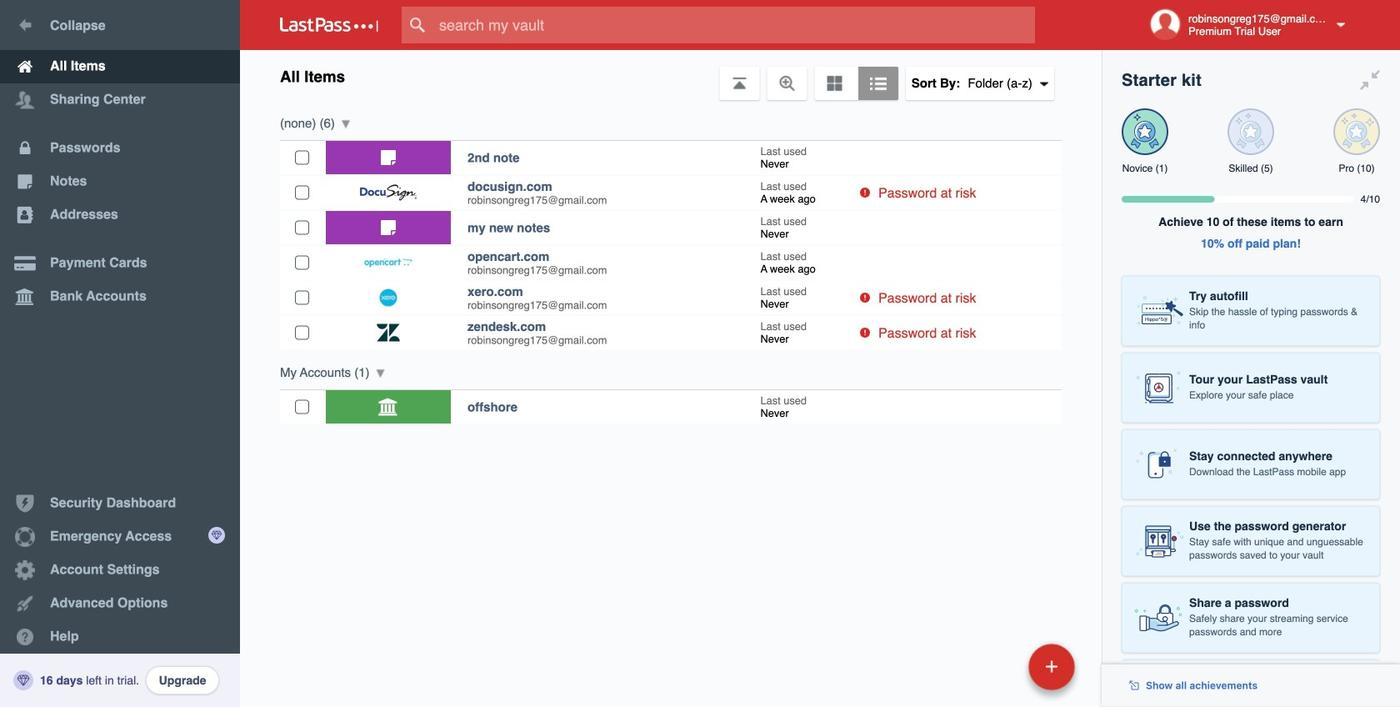 Task type: locate. For each thing, give the bounding box(es) containing it.
vault options navigation
[[240, 50, 1102, 100]]

main navigation navigation
[[0, 0, 240, 707]]

new item element
[[914, 643, 1082, 690]]

search my vault text field
[[402, 7, 1068, 43]]



Task type: describe. For each thing, give the bounding box(es) containing it.
new item navigation
[[914, 639, 1086, 707]]

lastpass image
[[280, 18, 379, 33]]

Search search field
[[402, 7, 1068, 43]]



Task type: vqa. For each thing, say whether or not it's contained in the screenshot.
the Search "search field"
yes



